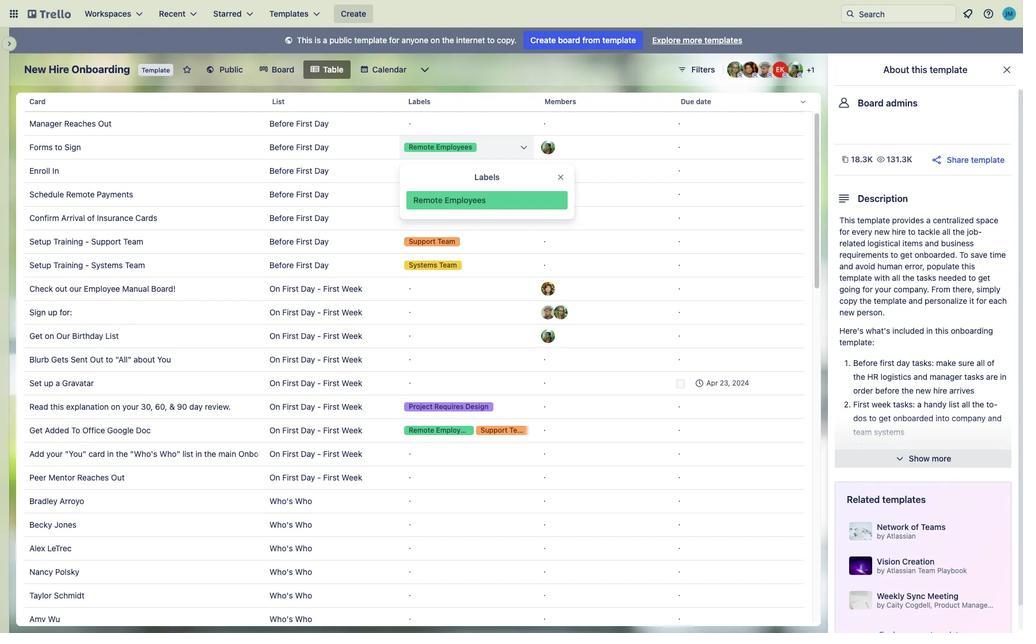 Task type: vqa. For each thing, say whether or not it's contained in the screenshot.
logistics
yes



Task type: locate. For each thing, give the bounding box(es) containing it.
day right 90
[[189, 402, 203, 412]]

1 vertical spatial by
[[877, 567, 885, 575]]

3 by from the top
[[877, 601, 885, 610]]

board left admins
[[858, 98, 884, 108]]

training inside setup training - support team link
[[53, 237, 83, 246]]

- for get on our birthday list
[[317, 331, 321, 341]]

to inside this template provides a centralized space for every new hire to tackle all the job- related logistical items and business requirements to get onboarded. to save time and avoid human error, populate this template with all the tasks needed to get going for your company. from there, simply copy the template and personalize it for each new person.
[[960, 250, 969, 260]]

Search field
[[855, 5, 956, 22]]

4 who's who from the top
[[269, 567, 312, 577]]

1 horizontal spatial day
[[897, 358, 910, 368]]

1 vertical spatial get
[[29, 426, 43, 435]]

new inside board name text box
[[24, 63, 46, 75]]

2 training from the top
[[53, 260, 83, 270]]

3 who's who from the top
[[269, 544, 312, 553]]

1 vertical spatial trello
[[1001, 601, 1019, 610]]

who's who for becky jones
[[269, 520, 312, 530]]

training up out
[[53, 260, 83, 270]]

your left 30,
[[122, 402, 139, 412]]

out right sent
[[90, 355, 104, 364]]

all up company
[[962, 400, 970, 409]]

atlassian up the weekly
[[887, 567, 916, 575]]

2 horizontal spatial on
[[431, 35, 440, 45]]

before for manager reaches out
[[269, 119, 294, 128]]

what's
[[866, 326, 890, 336]]

1 before first day from the top
[[269, 119, 329, 128]]

playbook
[[937, 567, 967, 575]]

4 this member is an admin of this workspace. image from the left
[[798, 73, 803, 78]]

10 row from the top
[[25, 301, 804, 325]]

by inside network of teams by atlassian
[[877, 532, 885, 541]]

7 week from the top
[[342, 426, 362, 435]]

forms to sign
[[29, 142, 81, 152]]

2 horizontal spatial board
[[858, 98, 884, 108]]

row containing get added to office google doc
[[25, 419, 804, 443]]

manager down card on the left of the page
[[29, 119, 62, 128]]

this left onboarding
[[935, 326, 949, 336]]

0 vertical spatial training
[[53, 237, 83, 246]]

primary element
[[0, 0, 1023, 28]]

0 horizontal spatial get
[[879, 413, 891, 423]]

6 who's from the top
[[269, 614, 293, 624]]

team inside 'element'
[[439, 261, 457, 269]]

week
[[342, 284, 362, 294], [342, 307, 362, 317], [342, 331, 362, 341], [342, 355, 362, 364], [342, 378, 362, 388], [342, 402, 362, 412], [342, 426, 362, 435], [342, 449, 362, 459], [342, 473, 362, 483]]

0 horizontal spatial more
[[683, 35, 702, 45]]

0 vertical spatial color: orange, title: "support team" element
[[404, 237, 460, 246]]

0 horizontal spatial trello
[[337, 449, 357, 459]]

1 training from the top
[[53, 237, 83, 246]]

day for add your "you" card in the "who's who" list in the main onboarding for new hires trello board
[[301, 449, 315, 459]]

5 before first day from the top
[[269, 213, 329, 223]]

+ 1
[[807, 66, 815, 74]]

on first day - first week for your
[[269, 402, 362, 412]]

is
[[315, 35, 321, 45]]

public
[[330, 35, 352, 45]]

board
[[558, 35, 580, 45]]

0 vertical spatial list
[[949, 400, 960, 409]]

17 row from the top
[[25, 466, 804, 490]]

1 horizontal spatial systems
[[409, 261, 437, 269]]

11 row from the top
[[25, 324, 804, 348]]

new down copy at the top of the page
[[840, 307, 855, 317]]

about
[[884, 64, 909, 75]]

5 who's who from the top
[[269, 591, 312, 601]]

needed
[[939, 273, 966, 283]]

first inside before first day tasks: make sure all of the hr logistics and manager tasks are in order before the new hire arrives first week tasks: a handy list all the to- dos to get onboarded into company and team systems who's who list: help the newbie orient themselves and learn all about the key people they'll encounter at work
[[853, 400, 870, 409]]

list inside get on our birthday list link
[[105, 331, 119, 341]]

gravatar
[[62, 378, 94, 388]]

2 atlassian from the top
[[887, 567, 916, 575]]

employees down 'labels' button
[[436, 143, 472, 151]]

13 row from the top
[[25, 371, 804, 396]]

get down items
[[900, 250, 913, 260]]

up right set
[[44, 378, 53, 388]]

1 setup from the top
[[29, 237, 51, 246]]

9 on from the top
[[269, 473, 280, 483]]

ellie kulick (elliekulick2) image
[[772, 62, 788, 78]]

row containing manager reaches out
[[25, 112, 804, 136]]

row containing nancy polsky
[[25, 560, 804, 584]]

1 vertical spatial atlassian
[[887, 567, 916, 575]]

day for get added to office google doc
[[301, 426, 315, 435]]

1 horizontal spatial to
[[960, 250, 969, 260]]

6 week from the top
[[342, 402, 362, 412]]

3 on first day - first week from the top
[[269, 331, 362, 341]]

the up show more in the bottom right of the page
[[931, 441, 943, 451]]

who's who for nancy polsky
[[269, 567, 312, 577]]

color: orange, title: "support team" element
[[404, 237, 460, 246], [476, 426, 530, 435]]

0 horizontal spatial onboarding
[[72, 63, 130, 75]]

your down 'with'
[[875, 284, 891, 294]]

support inside button
[[409, 237, 436, 246]]

this member is an admin of this workspace. image
[[738, 73, 743, 78], [768, 73, 773, 78], [783, 73, 788, 78], [798, 73, 803, 78]]

8 on first day - first week from the top
[[269, 449, 362, 459]]

4 who's from the top
[[269, 567, 293, 577]]

sign up for:
[[29, 307, 72, 317]]

14 row from the top
[[25, 395, 804, 419]]

row containing setup training - support team
[[25, 230, 804, 254]]

who's who
[[269, 496, 312, 506], [269, 520, 312, 530], [269, 544, 312, 553], [269, 567, 312, 577], [269, 591, 312, 601], [269, 614, 312, 624]]

- for check out our employee manual board!
[[317, 284, 321, 294]]

new left the "hires"
[[297, 449, 313, 459]]

color: green, title: "remote employees" element
[[404, 143, 477, 152], [404, 190, 477, 199], [407, 191, 568, 210], [404, 426, 474, 435]]

template right about
[[930, 64, 968, 75]]

16 row from the top
[[25, 442, 804, 466]]

create inside button
[[341, 9, 366, 18]]

remote employees up support team button
[[413, 195, 486, 205]]

4 on first day - first week from the top
[[269, 355, 362, 364]]

1 horizontal spatial new
[[297, 449, 313, 459]]

who's who for amy wu
[[269, 614, 312, 624]]

who's for nancy polsky
[[269, 567, 293, 577]]

0 vertical spatial manager
[[29, 119, 62, 128]]

they'll
[[881, 469, 903, 479]]

setup up check
[[29, 260, 51, 270]]

0 horizontal spatial to
[[71, 426, 80, 435]]

date
[[696, 97, 711, 106]]

1 horizontal spatial get
[[900, 250, 913, 260]]

tasks
[[917, 273, 936, 283], [965, 372, 984, 382]]

up left 'for:'
[[48, 307, 57, 317]]

for up related
[[840, 227, 850, 237]]

1 vertical spatial your
[[122, 402, 139, 412]]

week for in
[[342, 449, 362, 459]]

table
[[323, 64, 344, 74]]

0 vertical spatial setup
[[29, 237, 51, 246]]

0 vertical spatial new
[[24, 63, 46, 75]]

2 horizontal spatial your
[[875, 284, 891, 294]]

trello inside weekly sync meeting by caity cogdell, product manager @ trello
[[1001, 601, 1019, 610]]

list:
[[898, 441, 911, 451]]

labels down remote employees cell
[[474, 172, 500, 182]]

0 horizontal spatial this
[[297, 35, 313, 45]]

new up the logistical
[[875, 227, 890, 237]]

template right share
[[971, 155, 1005, 164]]

who for letrec
[[295, 544, 312, 553]]

2 setup from the top
[[29, 260, 51, 270]]

1 vertical spatial new
[[297, 449, 313, 459]]

in left main
[[195, 449, 202, 459]]

day for setup training - support team
[[315, 237, 329, 246]]

on for in
[[269, 449, 280, 459]]

color: green, title: "remote employees" element inside remote employees cell
[[404, 143, 477, 152]]

before first day for forms to sign
[[269, 142, 329, 152]]

day for enroll in
[[315, 166, 329, 176]]

"you"
[[65, 449, 86, 459]]

list right who"
[[183, 449, 193, 459]]

in inside the here's what's included in this onboarding template:
[[927, 326, 933, 336]]

9 row from the top
[[25, 277, 804, 301]]

add your "you" card in the "who's who" list in the main onboarding for new hires trello board
[[29, 449, 382, 459]]

row containing peer mentor reaches out
[[25, 466, 804, 490]]

employees inside cell
[[436, 143, 472, 151]]

up for for:
[[48, 307, 57, 317]]

filters
[[692, 64, 715, 74]]

- for peer mentor reaches out
[[317, 473, 321, 483]]

0 horizontal spatial your
[[46, 449, 63, 459]]

personalize
[[925, 296, 967, 306]]

sign down check
[[29, 307, 46, 317]]

on first day - first week for google
[[269, 426, 362, 435]]

0 horizontal spatial priscilla parjet (priscillaparjet) image
[[541, 329, 555, 343]]

labels down customize views 'icon'
[[408, 97, 431, 106]]

1 horizontal spatial labels
[[474, 172, 500, 182]]

remote for color: green, title: "remote employees" element over support team button
[[413, 195, 443, 205]]

8 week from the top
[[342, 449, 362, 459]]

get up simply
[[978, 273, 990, 283]]

4 before first day from the top
[[269, 189, 329, 199]]

template inside button
[[971, 155, 1005, 164]]

0 horizontal spatial new
[[840, 307, 855, 317]]

out up bradley arroyo 'link'
[[111, 473, 125, 483]]

day inside row
[[189, 402, 203, 412]]

0 horizontal spatial create
[[341, 9, 366, 18]]

trello
[[337, 449, 357, 459], [1001, 601, 1019, 610]]

3 week from the top
[[342, 331, 362, 341]]

remote for color: green, title: "remote employees" element underneath remote employees cell
[[409, 190, 434, 199]]

3 who's from the top
[[269, 544, 293, 553]]

1 horizontal spatial support team
[[481, 426, 527, 435]]

to down business
[[960, 250, 969, 260]]

1 vertical spatial list
[[105, 331, 119, 341]]

related templates
[[847, 495, 926, 505]]

priscilla parjet (priscillaparjet) image left +
[[787, 62, 803, 78]]

1 who's from the top
[[269, 496, 293, 506]]

4 week from the top
[[342, 355, 362, 364]]

1 week from the top
[[342, 284, 362, 294]]

1 row from the top
[[25, 88, 812, 116]]

color: yellow, title: "systems team" element
[[404, 261, 462, 270]]

0 horizontal spatial labels
[[408, 97, 431, 106]]

21 row from the top
[[25, 560, 804, 584]]

remote employees for color: green, title: "remote employees" element below color: purple, title: "project requires design" "element"
[[409, 426, 472, 435]]

meeting
[[928, 591, 959, 601]]

1 vertical spatial manager
[[962, 601, 991, 610]]

1 by from the top
[[877, 532, 885, 541]]

bradley
[[29, 496, 57, 506]]

reaches up forms to sign
[[64, 119, 96, 128]]

get down week
[[879, 413, 891, 423]]

0 vertical spatial this
[[297, 35, 313, 45]]

2 who's who from the top
[[269, 520, 312, 530]]

1 vertical spatial support team
[[481, 426, 527, 435]]

read this explanation on your 30, 60, & 90 day review. link
[[29, 396, 260, 419]]

vision
[[877, 557, 900, 567]]

trello right @
[[1001, 601, 1019, 610]]

close popover image
[[556, 173, 565, 182]]

list
[[949, 400, 960, 409], [183, 449, 193, 459]]

this inside this template provides a centralized space for every new hire to tackle all the job- related logistical items and business requirements to get onboarded. to save time and avoid human error, populate this template with all the tasks needed to get going for your company. from there, simply copy the template and personalize it for each new person.
[[840, 215, 855, 225]]

2 vertical spatial of
[[911, 522, 919, 532]]

of left teams on the right of page
[[911, 522, 919, 532]]

remote employees down color: purple, title: "project requires design" "element"
[[409, 426, 472, 435]]

1 vertical spatial more
[[932, 454, 951, 464]]

more inside button
[[932, 454, 951, 464]]

jones
[[54, 520, 76, 530]]

new up handy
[[916, 386, 931, 396]]

this right about
[[912, 64, 927, 75]]

of up are
[[987, 358, 995, 368]]

more up the at
[[932, 454, 951, 464]]

1 get from the top
[[29, 331, 43, 341]]

1 this member is an admin of this workspace. image from the left
[[738, 73, 743, 78]]

support for the bottom color: orange, title: "support team" element
[[481, 426, 508, 435]]

explore more templates
[[652, 35, 742, 45]]

who for arroyo
[[295, 496, 312, 506]]

color: green, title: "remote employees" element down 'labels' button
[[404, 143, 477, 152]]

0 vertical spatial to
[[960, 250, 969, 260]]

day up logistics on the right bottom
[[897, 358, 910, 368]]

training
[[53, 237, 83, 246], [53, 260, 83, 270]]

this member is an admin of this workspace. image for "ellie kulick (elliekulick2)" image
[[783, 73, 788, 78]]

0 vertical spatial more
[[683, 35, 702, 45]]

training inside setup training - systems team link
[[53, 260, 83, 270]]

priscilla parjet (priscillaparjet) image
[[787, 62, 803, 78], [541, 329, 555, 343]]

a
[[323, 35, 327, 45], [926, 215, 931, 225], [56, 378, 60, 388], [917, 400, 922, 409]]

remote employees inside remote employees cell
[[409, 143, 472, 151]]

day for manager reaches out
[[315, 119, 329, 128]]

each
[[989, 296, 1007, 306]]

color: green, title: "remote employees" element down color: purple, title: "project requires design" "element"
[[404, 426, 474, 435]]

template:
[[840, 337, 875, 347]]

filters button
[[674, 60, 719, 79]]

in inside before first day tasks: make sure all of the hr logistics and manager tasks are in order before the new hire arrives first week tasks: a handy list all the to- dos to get onboarded into company and team systems who's who list: help the newbie orient themselves and learn all about the key people they'll encounter at work
[[1000, 372, 1007, 382]]

hr
[[868, 372, 879, 382]]

save
[[971, 250, 988, 260]]

19 row from the top
[[25, 513, 804, 537]]

show more button
[[835, 450, 1012, 468]]

week for google
[[342, 426, 362, 435]]

this member is an admin of this workspace. image for top amy freiderson (amyfreiderson) icon
[[738, 73, 743, 78]]

1 vertical spatial training
[[53, 260, 83, 270]]

of inside before first day tasks: make sure all of the hr logistics and manager tasks are in order before the new hire arrives first week tasks: a handy list all the to- dos to get onboarded into company and team systems who's who list: help the newbie orient themselves and learn all about the key people they'll encounter at work
[[987, 358, 995, 368]]

setup for setup training - support team
[[29, 237, 51, 246]]

out
[[98, 119, 112, 128], [90, 355, 104, 364], [111, 473, 125, 483]]

remote inside cell
[[409, 143, 434, 151]]

0 vertical spatial sign
[[65, 142, 81, 152]]

due date button
[[676, 88, 812, 116]]

list down board link
[[272, 97, 285, 106]]

0 vertical spatial tasks
[[917, 273, 936, 283]]

remote employees for color: green, title: "remote employees" element underneath remote employees cell
[[409, 190, 472, 199]]

row
[[25, 88, 812, 116], [25, 112, 804, 136], [25, 135, 804, 160], [25, 159, 804, 183], [25, 183, 804, 207], [25, 206, 804, 230], [25, 230, 804, 254], [25, 253, 804, 278], [25, 277, 804, 301], [25, 301, 804, 325], [25, 324, 804, 348], [25, 348, 804, 372], [25, 371, 804, 396], [25, 395, 804, 419], [25, 419, 804, 443], [25, 442, 804, 466], [25, 466, 804, 490], [25, 489, 804, 514], [25, 513, 804, 537], [25, 537, 804, 561], [25, 560, 804, 584], [25, 584, 804, 608], [25, 607, 804, 632]]

row containing enroll in
[[25, 159, 804, 183]]

row containing card
[[25, 88, 812, 116]]

card button
[[25, 88, 268, 116]]

main
[[218, 449, 236, 459]]

at
[[945, 469, 953, 479]]

1 horizontal spatial about
[[945, 455, 966, 465]]

on
[[269, 284, 280, 294], [269, 307, 280, 317], [269, 331, 280, 341], [269, 355, 280, 364], [269, 378, 280, 388], [269, 402, 280, 412], [269, 426, 280, 435], [269, 449, 280, 459], [269, 473, 280, 483]]

3 row from the top
[[25, 135, 804, 160]]

1 vertical spatial out
[[90, 355, 104, 364]]

list down arrives
[[949, 400, 960, 409]]

chris temperson (christemperson) image
[[757, 62, 773, 78]]

this member is an admin of this workspace. image right this member is an admin of this workspace. icon
[[768, 73, 773, 78]]

board down sm 'image'
[[272, 64, 294, 74]]

get for get added to office google doc
[[29, 426, 43, 435]]

workspaces button
[[78, 5, 150, 23]]

support
[[91, 237, 121, 246], [409, 237, 436, 246], [481, 426, 508, 435]]

0 horizontal spatial systems
[[91, 260, 123, 270]]

1 horizontal spatial onboarding
[[238, 449, 282, 459]]

12 row from the top
[[25, 348, 804, 372]]

this member is an admin of this workspace. image right chris temperson (christemperson) image on the right of page
[[783, 73, 788, 78]]

project requires design button
[[400, 396, 534, 419]]

0 horizontal spatial color: orange, title: "support team" element
[[404, 237, 460, 246]]

due
[[681, 97, 694, 106]]

on left our at the bottom left
[[45, 331, 54, 341]]

1 horizontal spatial tasks
[[965, 372, 984, 382]]

manager reaches out
[[29, 119, 112, 128]]

training for support
[[53, 237, 83, 246]]

who's who for taylor schmidt
[[269, 591, 312, 601]]

this right read
[[50, 402, 64, 412]]

15 row from the top
[[25, 419, 804, 443]]

trello right the "hires"
[[337, 449, 357, 459]]

amy freiderson (amyfreiderson) image
[[727, 62, 743, 78], [554, 306, 568, 320]]

the left "who's at the left
[[116, 449, 128, 459]]

who's who for bradley arroyo
[[269, 496, 312, 506]]

0 horizontal spatial list
[[183, 449, 193, 459]]

4 on from the top
[[269, 355, 280, 364]]

atlassian up vision
[[887, 532, 916, 541]]

create
[[341, 9, 366, 18], [531, 35, 556, 45]]

color: orange, title: "support team" element up systems team
[[404, 237, 460, 246]]

2 before first day from the top
[[269, 142, 329, 152]]

0 vertical spatial up
[[48, 307, 57, 317]]

1 horizontal spatial this
[[840, 215, 855, 225]]

confirm
[[29, 213, 59, 223]]

reaches down card
[[77, 473, 109, 483]]

a inside this template provides a centralized space for every new hire to tackle all the job- related logistical items and business requirements to get onboarded. to save time and avoid human error, populate this template with all the tasks needed to get going for your company. from there, simply copy the template and personalize it for each new person.
[[926, 215, 931, 225]]

5 week from the top
[[342, 378, 362, 388]]

templates up filters
[[705, 35, 742, 45]]

nancy
[[29, 567, 53, 577]]

manager
[[29, 119, 62, 128], [962, 601, 991, 610]]

7 before first day from the top
[[269, 260, 329, 270]]

to right forms
[[55, 142, 62, 152]]

on first day - first week for manual
[[269, 284, 362, 294]]

labels inside button
[[408, 97, 431, 106]]

1 vertical spatial up
[[44, 378, 53, 388]]

1 vertical spatial onboarding
[[238, 449, 282, 459]]

1 on from the top
[[269, 284, 280, 294]]

labels
[[408, 97, 431, 106], [474, 172, 500, 182]]

open information menu image
[[983, 8, 994, 20]]

1 who's who from the top
[[269, 496, 312, 506]]

0 vertical spatial day
[[897, 358, 910, 368]]

0 horizontal spatial support team
[[409, 237, 455, 246]]

row containing get on our birthday list
[[25, 324, 804, 348]]

who's for bradley arroyo
[[269, 496, 293, 506]]

5 on first day - first week from the top
[[269, 378, 362, 388]]

1 vertical spatial priscilla parjet (priscillaparjet) image
[[541, 329, 555, 343]]

labels button
[[404, 88, 540, 116]]

hire up handy
[[933, 386, 947, 396]]

2 row from the top
[[25, 112, 804, 136]]

a inside before first day tasks: make sure all of the hr logistics and manager tasks are in order before the new hire arrives first week tasks: a handy list all the to- dos to get onboarded into company and team systems who's who list: help the newbie orient themselves and learn all about the key people they'll encounter at work
[[917, 400, 922, 409]]

requires
[[434, 402, 464, 411]]

atlassian
[[887, 532, 916, 541], [887, 567, 916, 575]]

support down the "design"
[[481, 426, 508, 435]]

1 vertical spatial on
[[45, 331, 54, 341]]

before first day for confirm arrival of insurance cards
[[269, 213, 329, 223]]

business
[[941, 238, 974, 248]]

0 horizontal spatial hire
[[892, 227, 906, 237]]

remote employees button down remote employees cell
[[400, 183, 534, 206]]

1 vertical spatial templates
[[882, 495, 926, 505]]

list button
[[268, 88, 404, 116]]

3 before first day from the top
[[269, 166, 329, 176]]

orient
[[974, 441, 996, 451]]

hires
[[316, 449, 335, 459]]

systems
[[91, 260, 123, 270], [409, 261, 437, 269]]

before for enroll in
[[269, 166, 294, 176]]

to up human
[[891, 250, 898, 260]]

to inside blurb gets sent out to "all" about you link
[[106, 355, 113, 364]]

0 vertical spatial support team
[[409, 237, 455, 246]]

2 get from the top
[[29, 426, 43, 435]]

3 this member is an admin of this workspace. image from the left
[[783, 73, 788, 78]]

new
[[875, 227, 890, 237], [840, 307, 855, 317], [916, 386, 931, 396]]

show more
[[909, 454, 951, 464]]

row containing confirm arrival of insurance cards
[[25, 206, 804, 230]]

employees up support team button
[[445, 195, 486, 205]]

5 who's from the top
[[269, 591, 293, 601]]

before for confirm arrival of insurance cards
[[269, 213, 294, 223]]

wu
[[48, 614, 60, 624]]

before inside before first day tasks: make sure all of the hr logistics and manager tasks are in order before the new hire arrives first week tasks: a handy list all the to- dos to get onboarded into company and team systems who's who list: help the newbie orient themselves and learn all about the key people they'll encounter at work
[[853, 358, 878, 368]]

this member is an admin of this workspace. image
[[753, 73, 758, 78]]

row containing taylor schmidt
[[25, 584, 804, 608]]

2 horizontal spatial support
[[481, 426, 508, 435]]

1 vertical spatial board
[[858, 98, 884, 108]]

0 horizontal spatial tasks
[[917, 273, 936, 283]]

and down 'company.'
[[909, 296, 923, 306]]

2 vertical spatial get
[[879, 413, 891, 423]]

up inside "link"
[[44, 378, 53, 388]]

systems down support team button
[[409, 261, 437, 269]]

row containing set up a gravatar
[[25, 371, 804, 396]]

network
[[877, 522, 909, 532]]

table link
[[304, 60, 350, 79]]

bradley arroyo
[[29, 496, 84, 506]]

person.
[[857, 307, 885, 317]]

2 this member is an admin of this workspace. image from the left
[[768, 73, 773, 78]]

1 atlassian from the top
[[887, 532, 916, 541]]

of
[[87, 213, 95, 223], [987, 358, 995, 368], [911, 522, 919, 532]]

remote for color: green, title: "remote employees" element below color: purple, title: "project requires design" "element"
[[409, 426, 434, 435]]

by for network of teams
[[877, 532, 885, 541]]

1 vertical spatial get
[[978, 273, 990, 283]]

team left playbook
[[918, 567, 935, 575]]

sm image
[[283, 35, 295, 47]]

who for schmidt
[[295, 591, 312, 601]]

team
[[853, 427, 872, 437]]

1 horizontal spatial of
[[911, 522, 919, 532]]

0 horizontal spatial sign
[[29, 307, 46, 317]]

tasks down error,
[[917, 273, 936, 283]]

3 on from the top
[[269, 331, 280, 341]]

amy freiderson (amyfreiderson) image down 'samantha pivlot (samanthapivlot)' image
[[554, 306, 568, 320]]

the left hr
[[853, 372, 865, 382]]

systems inside 'element'
[[409, 261, 437, 269]]

6 on first day - first week from the top
[[269, 402, 362, 412]]

1 horizontal spatial amy freiderson (amyfreiderson) image
[[727, 62, 743, 78]]

7 row from the top
[[25, 230, 804, 254]]

admins
[[886, 98, 918, 108]]

sign up for: link
[[29, 301, 260, 324]]

to left office
[[71, 426, 80, 435]]

6 on from the top
[[269, 402, 280, 412]]

1 vertical spatial hire
[[933, 386, 947, 396]]

tasks: up onboarded
[[893, 400, 915, 409]]

employees down color: purple, title: "project requires design" "element"
[[436, 426, 472, 435]]

22 row from the top
[[25, 584, 804, 608]]

7 on from the top
[[269, 426, 280, 435]]

1 vertical spatial setup
[[29, 260, 51, 270]]

6 before first day from the top
[[269, 237, 329, 246]]

0 vertical spatial remote employees button
[[400, 136, 534, 159]]

20 row from the top
[[25, 537, 804, 561]]

before first day for schedule remote payments
[[269, 189, 329, 199]]

workspaces
[[85, 9, 131, 18]]

1 horizontal spatial board
[[360, 449, 382, 459]]

template right from
[[602, 35, 636, 45]]

1 horizontal spatial priscilla parjet (priscillaparjet) image
[[787, 62, 803, 78]]

about left you
[[134, 355, 155, 364]]

on first day - first week for in
[[269, 449, 362, 459]]

2 vertical spatial your
[[46, 449, 63, 459]]

add your "you" card in the "who's who" list in the main onboarding for new hires trello board link
[[29, 443, 382, 466]]

encounter
[[905, 469, 943, 479]]

andre gorte (andregorte) image
[[742, 62, 758, 78]]

4 row from the top
[[25, 159, 804, 183]]

2 horizontal spatial new
[[916, 386, 931, 396]]

confirm arrival of insurance cards
[[29, 213, 157, 223]]

row containing alex letrec
[[25, 537, 804, 561]]

0 vertical spatial atlassian
[[887, 532, 916, 541]]

8 row from the top
[[25, 253, 804, 278]]

1 on first day - first week from the top
[[269, 284, 362, 294]]

0 horizontal spatial about
[[134, 355, 155, 364]]

1 horizontal spatial list
[[949, 400, 960, 409]]

0 vertical spatial of
[[87, 213, 95, 223]]

2 by from the top
[[877, 567, 885, 575]]

2 who's from the top
[[269, 520, 293, 530]]

0 vertical spatial by
[[877, 532, 885, 541]]

this inside the here's what's included in this onboarding template:
[[935, 326, 949, 336]]

8 on from the top
[[269, 449, 280, 459]]

who for jones
[[295, 520, 312, 530]]

by inside weekly sync meeting by caity cogdell, product manager @ trello
[[877, 601, 885, 610]]

remote employees for color: green, title: "remote employees" element over support team button
[[413, 195, 486, 205]]

1 horizontal spatial trello
[[1001, 601, 1019, 610]]

tasks down sure
[[965, 372, 984, 382]]

blurb gets sent out to "all" about you
[[29, 355, 171, 364]]

on for google
[[269, 426, 280, 435]]

table containing manager reaches out
[[16, 88, 821, 633]]

week for to
[[342, 355, 362, 364]]

in right are
[[1000, 372, 1007, 382]]

table
[[16, 88, 821, 633]]

atlassian inside vision creation by atlassian team playbook
[[887, 567, 916, 575]]

out for sent
[[90, 355, 104, 364]]

about inside before first day tasks: make sure all of the hr logistics and manager tasks are in order before the new hire arrives first week tasks: a handy list all the to- dos to get onboarded into company and team systems who's who list: help the newbie orient themselves and learn all about the key people they'll encounter at work
[[945, 455, 966, 465]]

templates
[[705, 35, 742, 45], [882, 495, 926, 505]]

1 vertical spatial this
[[840, 215, 855, 225]]

0 vertical spatial onboarding
[[72, 63, 130, 75]]

6 row from the top
[[25, 206, 804, 230]]

this up 'every'
[[840, 215, 855, 225]]

0 vertical spatial templates
[[705, 35, 742, 45]]

day for read this explanation on your 30, 60, & 90 day review.
[[301, 402, 315, 412]]

- for get added to office google doc
[[317, 426, 321, 435]]

create left board
[[531, 35, 556, 45]]

forms to sign link
[[29, 136, 260, 159]]

team down support team button
[[439, 261, 457, 269]]

enroll in link
[[29, 160, 260, 183]]

day
[[897, 358, 910, 368], [189, 402, 203, 412]]

more for explore
[[683, 35, 702, 45]]

get on our birthday list
[[29, 331, 119, 341]]

5 row from the top
[[25, 183, 804, 207]]

0 vertical spatial get
[[900, 250, 913, 260]]

Board name text field
[[18, 60, 136, 79]]

jeremy miller (jeremymiller198) image
[[1002, 7, 1016, 21]]

7 on first day - first week from the top
[[269, 426, 362, 435]]

18 row from the top
[[25, 489, 804, 514]]

get up blurb
[[29, 331, 43, 341]]

0 vertical spatial priscilla parjet (priscillaparjet) image
[[787, 62, 803, 78]]

6 who's who from the top
[[269, 614, 312, 624]]

who inside before first day tasks: make sure all of the hr logistics and manager tasks are in order before the new hire arrives first week tasks: a handy list all the to- dos to get onboarded into company and team systems who's who list: help the newbie orient themselves and learn all about the key people they'll encounter at work
[[879, 441, 896, 451]]

setup for setup training - systems team
[[29, 260, 51, 270]]

day for blurb gets sent out to "all" about you
[[301, 355, 315, 364]]

week for list
[[342, 331, 362, 341]]

onboarding
[[951, 326, 993, 336]]

23 row from the top
[[25, 607, 804, 632]]

this for this template provides a centralized space for every new hire to tackle all the job- related logistical items and business requirements to get onboarded. to save time and avoid human error, populate this template with all the tasks needed to get going for your company. from there, simply copy the template and personalize it for each new person.
[[840, 215, 855, 225]]

support team inside button
[[409, 237, 455, 246]]

list
[[272, 97, 285, 106], [105, 331, 119, 341]]

to inside forms to sign link
[[55, 142, 62, 152]]

1 vertical spatial sign
[[29, 307, 46, 317]]

remote employees cell
[[400, 136, 534, 159]]



Task type: describe. For each thing, give the bounding box(es) containing it.
for right it
[[977, 296, 987, 306]]

for right going
[[863, 284, 873, 294]]

enroll in
[[29, 166, 59, 176]]

remote for color: green, title: "remote employees" element in remote employees cell
[[409, 143, 434, 151]]

calendar
[[372, 64, 407, 74]]

added
[[45, 426, 69, 435]]

all down human
[[892, 273, 900, 283]]

centralized
[[933, 215, 974, 225]]

copy
[[840, 296, 858, 306]]

day for setup training - systems team
[[315, 260, 329, 270]]

before first day for setup training - support team
[[269, 237, 329, 246]]

related
[[840, 238, 865, 248]]

to up items
[[908, 227, 916, 237]]

learn
[[914, 455, 932, 465]]

row containing schedule remote payments
[[25, 183, 804, 207]]

star or unstar board image
[[183, 65, 192, 74]]

schedule
[[29, 189, 64, 199]]

1 horizontal spatial sign
[[65, 142, 81, 152]]

logistical
[[868, 238, 901, 248]]

work
[[955, 469, 973, 479]]

our
[[56, 331, 70, 341]]

hire inside this template provides a centralized space for every new hire to tackle all the job- related logistical items and business requirements to get onboarded. to save time and avoid human error, populate this template with all the tasks needed to get going for your company. from there, simply copy the template and personalize it for each new person.
[[892, 227, 906, 237]]

on for your
[[269, 402, 280, 412]]

1 horizontal spatial templates
[[882, 495, 926, 505]]

day for sign up for:
[[301, 307, 315, 317]]

nancy polsky link
[[29, 561, 260, 584]]

0 vertical spatial on
[[431, 35, 440, 45]]

2 remote employees button from the top
[[400, 183, 534, 206]]

this member is an admin of this workspace. image for chris temperson (christemperson) image on the right of page
[[768, 73, 773, 78]]

support for color: orange, title: "support team" element within support team button
[[409, 237, 436, 246]]

public button
[[199, 60, 250, 79]]

and down tackle
[[925, 238, 939, 248]]

samantha pivlot (samanthapivlot) image
[[541, 282, 555, 296]]

to up there, at the top of the page
[[969, 273, 976, 283]]

template right public
[[354, 35, 387, 45]]

calendar link
[[353, 60, 414, 79]]

read this explanation on your 30, 60, & 90 day review.
[[29, 402, 231, 412]]

on for manual
[[269, 284, 280, 294]]

who's for amy wu
[[269, 614, 293, 624]]

who for polsky
[[295, 567, 312, 577]]

employees for color: green, title: "remote employees" element in remote employees cell
[[436, 143, 472, 151]]

blurb gets sent out to "all" about you link
[[29, 348, 260, 371]]

avoid
[[856, 261, 875, 271]]

review.
[[205, 402, 231, 412]]

systems
[[874, 427, 905, 437]]

day for peer mentor reaches out
[[301, 473, 315, 483]]

create for create
[[341, 9, 366, 18]]

on first day - first week for list
[[269, 331, 362, 341]]

2 horizontal spatial get
[[978, 273, 990, 283]]

up for a
[[44, 378, 53, 388]]

day for check out our employee manual board!
[[301, 284, 315, 294]]

the left key in the right of the page
[[969, 455, 981, 465]]

handy
[[924, 400, 947, 409]]

board for board admins
[[858, 98, 884, 108]]

members button
[[540, 88, 676, 116]]

2 on from the top
[[269, 307, 280, 317]]

0 vertical spatial new
[[875, 227, 890, 237]]

get on our birthday list link
[[29, 325, 260, 348]]

row containing becky jones
[[25, 513, 804, 537]]

list inside before first day tasks: make sure all of the hr logistics and manager tasks are in order before the new hire arrives first week tasks: a handy list all the to- dos to get onboarded into company and team systems who's who list: help the newbie orient themselves and learn all about the key people they'll encounter at work
[[949, 400, 960, 409]]

before first day for setup training - systems team
[[269, 260, 329, 270]]

1 vertical spatial tasks:
[[893, 400, 915, 409]]

row containing check out our employee manual board!
[[25, 277, 804, 301]]

0 horizontal spatial on
[[45, 331, 54, 341]]

1 vertical spatial list
[[183, 449, 193, 459]]

of inside network of teams by atlassian
[[911, 522, 919, 532]]

and down to-
[[988, 413, 1002, 423]]

of inside table
[[87, 213, 95, 223]]

1 remote employees button from the top
[[400, 136, 534, 159]]

every
[[852, 227, 872, 237]]

manager
[[930, 372, 962, 382]]

priscilla parjet (priscillaparjet) image
[[541, 140, 555, 154]]

before first day for enroll in
[[269, 166, 329, 176]]

training for systems
[[53, 260, 83, 270]]

peer
[[29, 473, 46, 483]]

template up going
[[840, 273, 872, 283]]

color: green, title: "remote employees" element down remote employees cell
[[404, 190, 477, 199]]

1 vertical spatial labels
[[474, 172, 500, 182]]

1 vertical spatial color: orange, title: "support team" element
[[476, 426, 530, 435]]

about inside blurb gets sent out to "all" about you link
[[134, 355, 155, 364]]

company
[[952, 413, 986, 423]]

nancy polsky
[[29, 567, 79, 577]]

before for forms to sign
[[269, 142, 294, 152]]

day for schedule remote payments
[[315, 189, 329, 199]]

explore more templates link
[[645, 31, 749, 50]]

employees for color: green, title: "remote employees" element underneath remote employees cell
[[436, 190, 472, 199]]

templates button
[[262, 5, 327, 23]]

the left "internet"
[[442, 35, 454, 45]]

about this template
[[884, 64, 968, 75]]

mentor
[[48, 473, 75, 483]]

this template provides a centralized space for every new hire to tackle all the job- related logistical items and business requirements to get onboarded. to save time and avoid human error, populate this template with all the tasks needed to get going for your company. from there, simply copy the template and personalize it for each new person.
[[840, 215, 1007, 317]]

people
[[853, 469, 879, 479]]

team up systems team
[[438, 237, 455, 246]]

get for get on our birthday list
[[29, 331, 43, 341]]

team down project requires design button
[[509, 426, 527, 435]]

day for get on our birthday list
[[301, 331, 315, 341]]

- for read this explanation on your 30, 60, & 90 day review.
[[317, 402, 321, 412]]

setup training - systems team link
[[29, 254, 260, 277]]

list inside list button
[[272, 97, 285, 106]]

2 on first day - first week from the top
[[269, 307, 362, 317]]

tasks inside before first day tasks: make sure all of the hr logistics and manager tasks are in order before the new hire arrives first week tasks: a handy list all the to- dos to get onboarded into company and team systems who's who list: help the newbie orient themselves and learn all about the key people they'll encounter at work
[[965, 372, 984, 382]]

who"
[[160, 449, 180, 459]]

row containing forms to sign
[[25, 135, 804, 160]]

support team for the bottom color: orange, title: "support team" element
[[481, 426, 527, 435]]

alex
[[29, 544, 45, 553]]

day for set up a gravatar
[[301, 378, 315, 388]]

who's who for alex letrec
[[269, 544, 312, 553]]

row containing blurb gets sent out to "all" about you
[[25, 348, 804, 372]]

before for setup training - support team
[[269, 237, 294, 246]]

1 vertical spatial to
[[71, 426, 80, 435]]

by for weekly sync meeting
[[877, 601, 885, 610]]

board link
[[252, 60, 301, 79]]

arrival
[[61, 213, 85, 223]]

human
[[878, 261, 903, 271]]

day inside before first day tasks: make sure all of the hr logistics and manager tasks are in order before the new hire arrives first week tasks: a handy list all the to- dos to get onboarded into company and team systems who's who list: help the newbie orient themselves and learn all about the key people they'll encounter at work
[[897, 358, 910, 368]]

peer mentor reaches out
[[29, 473, 125, 483]]

who's for becky jones
[[269, 520, 293, 530]]

employees for color: green, title: "remote employees" element below color: purple, title: "project requires design" "element"
[[436, 426, 472, 435]]

requirements
[[840, 250, 889, 260]]

who's for alex letrec
[[269, 544, 293, 553]]

0 vertical spatial out
[[98, 119, 112, 128]]

going
[[840, 284, 860, 294]]

teams
[[921, 522, 946, 532]]

2 vertical spatial board
[[360, 449, 382, 459]]

- for add your "you" card in the "who's who" list in the main onboarding for new hires trello board
[[317, 449, 321, 459]]

gets
[[51, 355, 69, 364]]

2 vertical spatial on
[[111, 402, 120, 412]]

the up business
[[953, 227, 965, 237]]

row containing sign up for:
[[25, 301, 804, 325]]

2 week from the top
[[342, 307, 362, 317]]

onboarding inside board name text box
[[72, 63, 130, 75]]

get inside before first day tasks: make sure all of the hr logistics and manager tasks are in order before the new hire arrives first week tasks: a handy list all the to- dos to get onboarded into company and team systems who's who list: help the newbie orient themselves and learn all about the key people they'll encounter at work
[[879, 413, 891, 423]]

and down list:
[[898, 455, 912, 465]]

to left copy.
[[487, 35, 495, 45]]

row containing read this explanation on your 30, 60, & 90 day review.
[[25, 395, 804, 419]]

row containing setup training - systems team
[[25, 253, 804, 278]]

a inside "link"
[[56, 378, 60, 388]]

arrives
[[950, 386, 975, 396]]

by inside vision creation by atlassian team playbook
[[877, 567, 885, 575]]

+
[[807, 66, 811, 74]]

items
[[903, 238, 923, 248]]

more for show
[[932, 454, 951, 464]]

the left to-
[[972, 400, 984, 409]]

add
[[29, 449, 44, 459]]

row containing amy wu
[[25, 607, 804, 632]]

employees for color: green, title: "remote employees" element over support team button
[[445, 195, 486, 205]]

day for forms to sign
[[315, 142, 329, 152]]

row containing bradley arroyo
[[25, 489, 804, 514]]

chris temperson (christemperson) image
[[541, 306, 555, 320]]

systems team button
[[400, 254, 534, 277]]

error,
[[905, 261, 925, 271]]

simply
[[977, 284, 1001, 294]]

the up person.
[[860, 296, 872, 306]]

0 horizontal spatial templates
[[705, 35, 742, 45]]

support team button
[[400, 230, 534, 253]]

with
[[874, 273, 890, 283]]

remote employees for color: green, title: "remote employees" element in remote employees cell
[[409, 143, 472, 151]]

0 horizontal spatial support
[[91, 237, 121, 246]]

team up manual
[[125, 260, 145, 270]]

blurb
[[29, 355, 49, 364]]

customize views image
[[419, 64, 431, 75]]

get added to office google doc
[[29, 426, 151, 435]]

get added to office google doc link
[[29, 419, 260, 442]]

color: orange, title: "support team" element inside support team button
[[404, 237, 460, 246]]

color: purple, title: "project requires design" element
[[404, 402, 493, 412]]

row containing add your "you" card in the "who's who" list in the main onboarding for new hires trello board
[[25, 442, 804, 466]]

- for set up a gravatar
[[317, 378, 321, 388]]

new hire onboarding
[[24, 63, 130, 75]]

taylor schmidt
[[29, 591, 85, 601]]

check out our employee manual board!
[[29, 284, 176, 294]]

0 notifications image
[[961, 7, 975, 21]]

template up person.
[[874, 296, 907, 306]]

template up 'every'
[[857, 215, 890, 225]]

and right logistics on the right bottom
[[914, 372, 928, 382]]

space
[[976, 215, 999, 225]]

tasks inside this template provides a centralized space for every new hire to tackle all the job- related logistical items and business requirements to get onboarded. to save time and avoid human error, populate this template with all the tasks needed to get going for your company. from there, simply copy the template and personalize it for each new person.
[[917, 273, 936, 283]]

the up 'company.'
[[903, 273, 915, 283]]

0 vertical spatial tasks:
[[912, 358, 934, 368]]

weekly
[[877, 591, 905, 601]]

1 vertical spatial new
[[840, 307, 855, 317]]

vision creation by atlassian team playbook
[[877, 557, 967, 575]]

taylor schmidt link
[[29, 584, 260, 607]]

in right card
[[107, 449, 114, 459]]

back to home image
[[28, 5, 71, 23]]

due date
[[681, 97, 711, 106]]

before for setup training - systems team
[[269, 260, 294, 270]]

131.3k
[[887, 154, 912, 164]]

your inside this template provides a centralized space for every new hire to tackle all the job- related logistical items and business requirements to get onboarded. to save time and avoid human error, populate this template with all the tasks needed to get going for your company. from there, simply copy the template and personalize it for each new person.
[[875, 284, 891, 294]]

who for wu
[[295, 614, 312, 624]]

onboarded.
[[915, 250, 957, 260]]

- for sign up for:
[[317, 307, 321, 317]]

anyone
[[402, 35, 428, 45]]

team down confirm arrival of insurance cards link
[[123, 237, 143, 246]]

board for board
[[272, 64, 294, 74]]

on first day - first week for to
[[269, 355, 362, 364]]

day for confirm arrival of insurance cards
[[315, 213, 329, 223]]

the down logistics on the right bottom
[[902, 386, 914, 396]]

1 horizontal spatial your
[[122, 402, 139, 412]]

out for reaches
[[111, 473, 125, 483]]

team inside vision creation by atlassian team playbook
[[918, 567, 935, 575]]

this for this is a public template for anyone on the internet to copy.
[[297, 35, 313, 45]]

before
[[875, 386, 900, 396]]

9 week from the top
[[342, 473, 362, 483]]

&
[[169, 402, 175, 412]]

5 on from the top
[[269, 378, 280, 388]]

before for schedule remote payments
[[269, 189, 294, 199]]

manager inside weekly sync meeting by caity cogdell, product manager @ trello
[[962, 601, 991, 610]]

a right is
[[323, 35, 327, 45]]

who's for taylor schmidt
[[269, 591, 293, 601]]

1 vertical spatial reaches
[[77, 473, 109, 483]]

new inside before first day tasks: make sure all of the hr logistics and manager tasks are in order before the new hire arrives first week tasks: a handy list all the to- dos to get onboarded into company and team systems who's who list: help the newbie orient themselves and learn all about the key people they'll encounter at work
[[916, 386, 931, 396]]

support team for color: orange, title: "support team" element within support team button
[[409, 237, 455, 246]]

order
[[853, 386, 873, 396]]

on for list
[[269, 331, 280, 341]]

on for to
[[269, 355, 280, 364]]

for left the "hires"
[[284, 449, 295, 459]]

and left avoid
[[840, 261, 853, 271]]

search image
[[846, 9, 855, 18]]

week for your
[[342, 402, 362, 412]]

create board from template link
[[524, 31, 643, 50]]

all right sure
[[977, 358, 985, 368]]

company.
[[894, 284, 929, 294]]

1 vertical spatial amy freiderson (amyfreiderson) image
[[554, 306, 568, 320]]

populate
[[927, 261, 960, 271]]

set up a gravatar link
[[29, 372, 260, 395]]

this member is an admin of this workspace. image for rightmost priscilla parjet (priscillaparjet) icon
[[798, 73, 803, 78]]

the left main
[[204, 449, 216, 459]]

public
[[220, 64, 243, 74]]

help
[[913, 441, 929, 451]]

for left anyone
[[389, 35, 399, 45]]

color: green, title: "remote employees" element up support team button
[[407, 191, 568, 210]]

0 vertical spatial amy freiderson (amyfreiderson) image
[[727, 62, 743, 78]]

starred
[[213, 9, 242, 18]]

are
[[986, 372, 998, 382]]

this inside this template provides a centralized space for every new hire to tackle all the job- related logistical items and business requirements to get onboarded. to save time and avoid human error, populate this template with all the tasks needed to get going for your company. from there, simply copy the template and personalize it for each new person.
[[962, 261, 975, 271]]

amy
[[29, 614, 46, 624]]

job-
[[967, 227, 982, 237]]

all down centralized
[[942, 227, 951, 237]]

"who's
[[130, 449, 157, 459]]

design
[[466, 402, 489, 411]]

to inside before first day tasks: make sure all of the hr logistics and manager tasks are in order before the new hire arrives first week tasks: a handy list all the to- dos to get onboarded into company and team systems who's who list: help the newbie orient themselves and learn all about the key people they'll encounter at work
[[869, 413, 877, 423]]

into
[[936, 413, 950, 423]]

atlassian inside network of teams by atlassian
[[887, 532, 916, 541]]

hire inside before first day tasks: make sure all of the hr logistics and manager tasks are in order before the new hire arrives first week tasks: a handy list all the to- dos to get onboarded into company and team systems who's who list: help the newbie orient themselves and learn all about the key people they'll encounter at work
[[933, 386, 947, 396]]

week for manual
[[342, 284, 362, 294]]

all right "learn"
[[935, 455, 943, 465]]

onboarding inside table
[[238, 449, 282, 459]]

0 vertical spatial reaches
[[64, 119, 96, 128]]

60,
[[155, 402, 167, 412]]

setup training - systems team
[[29, 260, 145, 270]]

enroll
[[29, 166, 50, 176]]

our
[[69, 284, 82, 294]]

create for create board from template
[[531, 35, 556, 45]]

9 on first day - first week from the top
[[269, 473, 362, 483]]



